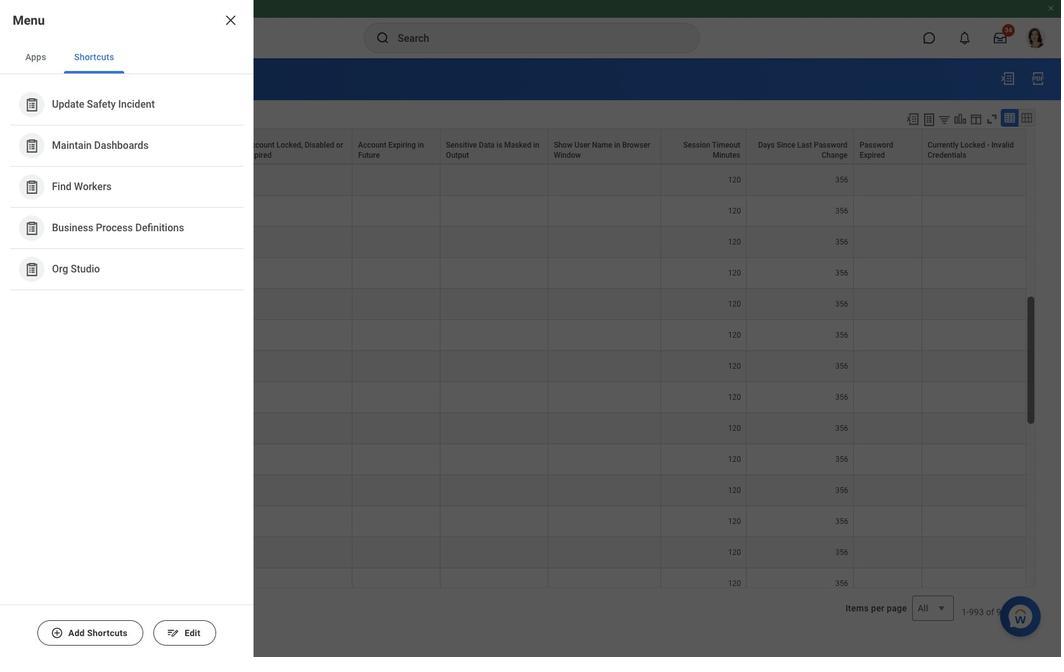 Task type: vqa. For each thing, say whether or not it's contained in the screenshot.
Domain Name element Manage: Supplier External Site Account
no



Task type: locate. For each thing, give the bounding box(es) containing it.
120 for 14th "row" from the top of the "all workday accounts" main content
[[728, 486, 741, 495]]

0 horizontal spatial items
[[126, 116, 145, 125]]

business process definitions link
[[13, 210, 241, 246]]

items down the 'incident'
[[126, 116, 145, 125]]

7 row from the top
[[25, 258, 1036, 289]]

1 password from the left
[[814, 141, 848, 149]]

all for all workday accounts 993 items
[[25, 115, 35, 125]]

1 horizontal spatial account
[[246, 141, 275, 149]]

currently locked - invalid credentials button
[[922, 129, 1035, 163]]

120 for 14th "row" from the bottom
[[728, 175, 741, 184]]

5 row from the top
[[25, 196, 1036, 227]]

1 in from the left
[[418, 141, 424, 149]]

workday for all workday accounts 993 items
[[37, 115, 69, 125]]

clipboard image left find
[[24, 179, 40, 195]]

expired inside account locked, disabled or expired
[[246, 151, 272, 160]]

2 356 from the top
[[835, 175, 848, 184]]

row
[[25, 103, 1036, 134], [25, 129, 1036, 164], [25, 134, 1036, 165], [25, 165, 1036, 196], [25, 196, 1036, 227], [25, 227, 1036, 258], [25, 258, 1036, 289], [25, 289, 1036, 320], [25, 320, 1036, 351], [25, 351, 1036, 382], [25, 382, 1036, 413], [25, 413, 1036, 444], [25, 444, 1036, 475], [25, 475, 1036, 506], [25, 506, 1036, 537], [25, 537, 1036, 569], [25, 569, 1036, 600]]

update safety incident link
[[13, 87, 241, 122]]

993 inside 'all workday accounts 993 items'
[[111, 116, 124, 125]]

session
[[683, 141, 710, 149]]

6 row from the top
[[25, 227, 1036, 258]]

1 clipboard image from the top
[[24, 97, 40, 113]]

workday
[[44, 72, 93, 87], [37, 115, 69, 125], [32, 141, 61, 149]]

expired inside the password expired
[[860, 151, 885, 160]]

2 expired from the left
[[860, 151, 885, 160]]

clipboard image inside org studio link
[[24, 262, 40, 277]]

profile logan mcneil element
[[1018, 24, 1054, 52]]

1 vertical spatial items
[[1014, 607, 1036, 617]]

account left locked,
[[246, 141, 275, 149]]

currently locked - invalid credentials
[[928, 141, 1014, 160]]

1 vertical spatial accounts
[[71, 115, 106, 125]]

356 for 9th "row" from the top
[[835, 331, 848, 340]]

notifications large image
[[959, 32, 971, 44]]

9 120 from the top
[[728, 393, 741, 402]]

5 120 from the top
[[728, 269, 741, 278]]

356 for 16th "row" from the top of the "all workday accounts" main content
[[835, 548, 848, 557]]

clipboard image for maintain dashboards
[[24, 138, 40, 154]]

1 horizontal spatial password
[[860, 141, 893, 149]]

all workday accounts 993 items
[[25, 115, 145, 125]]

1 356 from the top
[[835, 144, 848, 153]]

13 356 from the top
[[835, 517, 848, 526]]

items inside status
[[1014, 607, 1036, 617]]

in right masked
[[533, 141, 539, 149]]

6 356 from the top
[[835, 300, 848, 309]]

shortcuts button
[[64, 41, 124, 74]]

text edit image
[[167, 627, 180, 640]]

dashboards
[[94, 140, 149, 152]]

2 horizontal spatial 993
[[997, 607, 1012, 617]]

password inside days since last password change
[[814, 141, 848, 149]]

15 120 from the top
[[728, 579, 741, 588]]

120 for 9th "row" from the top
[[728, 331, 741, 340]]

356
[[835, 144, 848, 153], [835, 175, 848, 184], [835, 207, 848, 215], [835, 238, 848, 246], [835, 269, 848, 278], [835, 300, 848, 309], [835, 331, 848, 340], [835, 362, 848, 371], [835, 393, 848, 402], [835, 424, 848, 433], [835, 455, 848, 464], [835, 486, 848, 495], [835, 517, 848, 526], [835, 548, 848, 557], [835, 579, 848, 588]]

0 horizontal spatial account
[[32, 151, 60, 160]]

items inside 'all workday accounts 993 items'
[[126, 116, 145, 125]]

clipboard image
[[24, 97, 40, 113], [24, 179, 40, 195], [24, 262, 40, 277]]

120
[[728, 144, 741, 153], [728, 175, 741, 184], [728, 207, 741, 215], [728, 238, 741, 246], [728, 269, 741, 278], [728, 300, 741, 309], [728, 331, 741, 340], [728, 362, 741, 371], [728, 393, 741, 402], [728, 424, 741, 433], [728, 455, 741, 464], [728, 486, 741, 495], [728, 517, 741, 526], [728, 548, 741, 557], [728, 579, 741, 588]]

11 row from the top
[[25, 382, 1036, 413]]

tab list
[[0, 41, 254, 74]]

120 for 15th "row" from the bottom
[[728, 144, 741, 153]]

workday account
[[32, 141, 61, 160]]

all up workday account
[[25, 115, 35, 125]]

per
[[871, 603, 885, 614]]

10 120 from the top
[[728, 424, 741, 433]]

or
[[336, 141, 343, 149]]

password expired button
[[854, 129, 921, 163]]

1 vertical spatial workday
[[37, 115, 69, 125]]

3 120 from the top
[[728, 207, 741, 215]]

data
[[479, 141, 495, 149]]

name
[[592, 141, 612, 149]]

1 vertical spatial all
[[25, 115, 35, 125]]

8 120 from the top
[[728, 362, 741, 371]]

all workday accounts main content
[[0, 58, 1061, 655]]

14 356 from the top
[[835, 548, 848, 557]]

993 left of
[[969, 607, 984, 617]]

browser
[[622, 141, 650, 149]]

in
[[418, 141, 424, 149], [533, 141, 539, 149], [614, 141, 620, 149]]

356 for 12th "row" from the bottom
[[835, 238, 848, 246]]

inbox large image
[[994, 32, 1007, 44]]

2 clipboard image from the top
[[24, 220, 40, 236]]

clipboard image left org
[[24, 262, 40, 277]]

account inside account locked, disabled or expired
[[246, 141, 275, 149]]

all down apps
[[25, 72, 41, 87]]

account locked, disabled or expired button
[[241, 129, 352, 163]]

account for account expiring in future
[[358, 141, 387, 149]]

workday down update
[[37, 115, 69, 125]]

0 vertical spatial all
[[25, 72, 41, 87]]

in inside sensitive data is masked in output
[[533, 141, 539, 149]]

2 clipboard image from the top
[[24, 179, 40, 195]]

shortcuts
[[74, 52, 114, 62], [87, 628, 128, 638]]

clipboard image left business
[[24, 220, 40, 236]]

993 right of
[[997, 607, 1012, 617]]

all workday accounts element
[[25, 72, 150, 87]]

4 120 from the top
[[728, 238, 741, 246]]

clipboard image left maintain
[[24, 138, 40, 154]]

0 vertical spatial items
[[126, 116, 145, 125]]

fullscreen image
[[985, 112, 999, 126]]

menu
[[13, 13, 45, 28]]

8 356 from the top
[[835, 362, 848, 371]]

cell
[[25, 103, 93, 134], [93, 103, 150, 134], [150, 103, 241, 134], [241, 103, 352, 134], [352, 103, 440, 134], [440, 103, 548, 134], [548, 103, 661, 134], [661, 103, 747, 134], [747, 103, 854, 134], [854, 103, 922, 134], [922, 103, 1036, 134], [93, 134, 150, 165], [150, 134, 241, 165], [241, 134, 352, 165], [352, 134, 440, 165], [440, 134, 548, 165], [548, 134, 661, 165], [854, 134, 922, 165], [922, 134, 1036, 165], [93, 165, 150, 196], [150, 165, 241, 196], [241, 165, 352, 196], [352, 165, 440, 196], [440, 165, 548, 196], [548, 165, 661, 196], [854, 165, 922, 196], [922, 165, 1036, 196], [93, 196, 150, 227], [241, 196, 352, 227], [352, 196, 440, 227], [440, 196, 548, 227], [548, 196, 661, 227], [854, 196, 922, 227], [922, 196, 1036, 227], [93, 227, 150, 258], [150, 227, 241, 258], [241, 227, 352, 258], [352, 227, 440, 258], [440, 227, 548, 258], [548, 227, 661, 258], [854, 227, 922, 258], [922, 227, 1036, 258], [93, 258, 150, 289], [150, 258, 241, 289], [241, 258, 352, 289], [352, 258, 440, 289], [440, 258, 548, 289], [548, 258, 661, 289], [854, 258, 922, 289], [922, 258, 1036, 289], [93, 289, 150, 320], [150, 289, 241, 320], [241, 289, 352, 320], [352, 289, 440, 320], [440, 289, 548, 320], [548, 289, 661, 320], [854, 289, 922, 320], [922, 289, 1036, 320], [93, 320, 150, 351], [150, 320, 241, 351], [241, 320, 352, 351], [352, 320, 440, 351], [440, 320, 548, 351], [548, 320, 661, 351], [854, 320, 922, 351], [922, 320, 1036, 351], [93, 351, 150, 382], [150, 351, 241, 382], [241, 351, 352, 382], [352, 351, 440, 382], [440, 351, 548, 382], [548, 351, 661, 382], [854, 351, 922, 382], [922, 351, 1036, 382], [93, 382, 150, 413], [150, 382, 241, 413], [241, 382, 352, 413], [352, 382, 440, 413], [440, 382, 548, 413], [548, 382, 661, 413], [854, 382, 922, 413], [922, 382, 1036, 413], [93, 413, 150, 444], [150, 413, 241, 444], [241, 413, 352, 444], [352, 413, 440, 444], [440, 413, 548, 444], [548, 413, 661, 444], [854, 413, 922, 444], [922, 413, 1036, 444], [93, 444, 150, 475], [150, 444, 241, 475], [241, 444, 352, 475], [352, 444, 440, 475], [440, 444, 548, 475], [548, 444, 661, 475], [854, 444, 922, 475], [922, 444, 1036, 475], [93, 475, 150, 506], [150, 475, 241, 506], [241, 475, 352, 506], [352, 475, 440, 506], [440, 475, 548, 506], [548, 475, 661, 506], [854, 475, 922, 506], [922, 475, 1036, 506], [93, 506, 150, 537], [150, 506, 241, 537], [241, 506, 352, 537], [352, 506, 440, 537], [440, 506, 548, 537], [548, 506, 661, 537], [854, 506, 922, 537], [922, 506, 1036, 537], [93, 537, 150, 569], [150, 537, 241, 569], [241, 537, 352, 569], [352, 537, 440, 569], [440, 537, 548, 569], [548, 537, 661, 569], [854, 537, 922, 569], [922, 537, 1036, 569], [93, 569, 150, 600], [150, 569, 241, 600], [241, 569, 352, 600], [352, 569, 440, 600], [440, 569, 548, 600], [548, 569, 661, 600], [854, 569, 922, 600], [922, 569, 1036, 600]]

4 356 from the top
[[835, 238, 848, 246]]

items right of
[[1014, 607, 1036, 617]]

items
[[126, 116, 145, 125], [1014, 607, 1036, 617]]

list
[[0, 74, 254, 300]]

shortcuts right add
[[87, 628, 128, 638]]

13 120 from the top
[[728, 517, 741, 526]]

11 120 from the top
[[728, 455, 741, 464]]

accounts down safety
[[71, 115, 106, 125]]

4 row from the top
[[25, 165, 1036, 196]]

1 horizontal spatial expired
[[860, 151, 885, 160]]

120 for 16th "row" from the top of the "all workday accounts" main content
[[728, 548, 741, 557]]

120 for seventh "row" from the bottom
[[728, 393, 741, 402]]

3 in from the left
[[614, 141, 620, 149]]

banner
[[0, 0, 1061, 58]]

accounts for all workday accounts
[[96, 72, 150, 87]]

output
[[446, 151, 469, 160]]

356 for seventh "row" from the bottom
[[835, 393, 848, 402]]

993 for of
[[997, 607, 1012, 617]]

2 vertical spatial clipboard image
[[24, 262, 40, 277]]

export to excel image
[[1000, 71, 1016, 86]]

1 120 from the top
[[728, 144, 741, 153]]

0 horizontal spatial expired
[[246, 151, 272, 160]]

12 356 from the top
[[835, 486, 848, 495]]

safety
[[87, 98, 116, 110]]

356 for 11th "row" from the bottom of the "all workday accounts" main content
[[835, 269, 848, 278]]

currently
[[928, 141, 959, 149]]

1 horizontal spatial in
[[533, 141, 539, 149]]

3 clipboard image from the top
[[24, 262, 40, 277]]

1-993 of 993 items
[[962, 607, 1036, 617]]

0 horizontal spatial password
[[814, 141, 848, 149]]

2 120 from the top
[[728, 175, 741, 184]]

356 for 15th "row" from the top of the "all workday accounts" main content
[[835, 517, 848, 526]]

items per page element
[[844, 588, 954, 629]]

worker
[[99, 151, 123, 160]]

5 356 from the top
[[835, 269, 848, 278]]

1 all from the top
[[25, 72, 41, 87]]

0 horizontal spatial 993
[[111, 116, 124, 125]]

2 password from the left
[[860, 141, 893, 149]]

show
[[554, 141, 573, 149]]

13 row from the top
[[25, 444, 1036, 475]]

account inside account expiring in future
[[358, 141, 387, 149]]

clipboard image inside find workers link
[[24, 179, 40, 195]]

120 for 15th "row" from the top of the "all workday accounts" main content
[[728, 517, 741, 526]]

2 in from the left
[[533, 141, 539, 149]]

all
[[25, 72, 41, 87], [25, 115, 35, 125]]

clipboard image inside business process definitions link
[[24, 220, 40, 236]]

apps button
[[15, 41, 56, 74]]

993
[[111, 116, 124, 125], [969, 607, 984, 617], [997, 607, 1012, 617]]

workday up find
[[32, 141, 61, 149]]

lprice.supplier
[[155, 207, 203, 215]]

10 356 from the top
[[835, 424, 848, 433]]

2 horizontal spatial in
[[614, 141, 620, 149]]

account up future
[[358, 141, 387, 149]]

2 horizontal spatial account
[[358, 141, 387, 149]]

page
[[887, 603, 907, 614]]

0 vertical spatial accounts
[[96, 72, 150, 87]]

11 356 from the top
[[835, 455, 848, 464]]

find workers
[[52, 181, 112, 193]]

7 356 from the top
[[835, 331, 848, 340]]

account
[[246, 141, 275, 149], [358, 141, 387, 149], [32, 151, 60, 160]]

find workers link
[[13, 169, 241, 205]]

12 120 from the top
[[728, 486, 741, 495]]

1 clipboard image from the top
[[24, 138, 40, 154]]

tab list containing apps
[[0, 41, 254, 74]]

days since last password change
[[758, 141, 848, 160]]

-
[[987, 141, 990, 149]]

toolbar
[[900, 109, 1036, 129]]

1 expired from the left
[[246, 151, 272, 160]]

9 356 from the top
[[835, 393, 848, 402]]

maintain dashboards link
[[13, 128, 241, 164]]

6 120 from the top
[[728, 300, 741, 309]]

0 horizontal spatial in
[[418, 141, 424, 149]]

1 vertical spatial shortcuts
[[87, 628, 128, 638]]

invalid
[[992, 141, 1014, 149]]

workers
[[74, 181, 112, 193]]

2 row from the top
[[25, 129, 1036, 164]]

toolbar inside "all workday accounts" main content
[[900, 109, 1036, 129]]

0 vertical spatial shortcuts
[[74, 52, 114, 62]]

clipboard image left update
[[24, 97, 40, 113]]

1 vertical spatial clipboard image
[[24, 220, 40, 236]]

clipboard image
[[24, 138, 40, 154], [24, 220, 40, 236]]

clipboard image for business process definitions
[[24, 220, 40, 236]]

session timeout minutes
[[683, 141, 740, 160]]

356 for 1st "row" from the bottom of the "all workday accounts" main content
[[835, 579, 848, 588]]

shortcuts inside button
[[74, 52, 114, 62]]

find
[[52, 181, 72, 193]]

clipboard image inside update safety incident link
[[24, 97, 40, 113]]

accounts up the 'incident'
[[96, 72, 150, 87]]

16 row from the top
[[25, 537, 1036, 569]]

workday for all workday accounts
[[44, 72, 93, 87]]

maintain
[[52, 140, 92, 152]]

3 row from the top
[[25, 134, 1036, 165]]

workday up update
[[44, 72, 93, 87]]

days since last password change button
[[747, 129, 853, 163]]

2 all from the top
[[25, 115, 35, 125]]

account up find
[[32, 151, 60, 160]]

0 vertical spatial clipboard image
[[24, 97, 40, 113]]

993 down update safety incident
[[111, 116, 124, 125]]

click to view/edit grid preferences image
[[969, 112, 983, 126]]

shortcuts up all workday accounts element
[[74, 52, 114, 62]]

0 vertical spatial clipboard image
[[24, 138, 40, 154]]

expired
[[246, 151, 272, 160], [860, 151, 885, 160]]

business process definitions
[[52, 222, 184, 234]]

1 horizontal spatial items
[[1014, 607, 1036, 617]]

accounts
[[96, 72, 150, 87], [71, 115, 106, 125]]

2 vertical spatial workday
[[32, 141, 61, 149]]

account inside workday account
[[32, 151, 60, 160]]

export to worksheets image
[[922, 112, 937, 127]]

in right expiring
[[418, 141, 424, 149]]

in right name at the right top of page
[[614, 141, 620, 149]]

process
[[96, 222, 133, 234]]

0 vertical spatial workday
[[44, 72, 93, 87]]

account locked, disabled or expired
[[246, 141, 343, 160]]

clipboard image inside the maintain dashboards "link"
[[24, 138, 40, 154]]

7 120 from the top
[[728, 331, 741, 340]]

3 356 from the top
[[835, 207, 848, 215]]

password
[[814, 141, 848, 149], [860, 141, 893, 149]]

14 120 from the top
[[728, 548, 741, 557]]

1 vertical spatial clipboard image
[[24, 179, 40, 195]]

15 356 from the top
[[835, 579, 848, 588]]

days
[[758, 141, 775, 149]]

edit button
[[154, 621, 216, 646]]



Task type: describe. For each thing, give the bounding box(es) containing it.
10 row from the top
[[25, 351, 1036, 382]]

items for 1-993 of 993 items
[[1014, 607, 1036, 617]]

356 for 8th "row" from the bottom of the "all workday accounts" main content
[[835, 362, 848, 371]]

120 for 8th "row" from the bottom of the "all workday accounts" main content
[[728, 362, 741, 371]]

masked
[[504, 141, 531, 149]]

select to filter grid data image
[[938, 113, 952, 126]]

15 row from the top
[[25, 506, 1036, 537]]

show user name in browser window button
[[548, 129, 660, 163]]

row containing lprice.supplier
[[25, 196, 1036, 227]]

window
[[554, 151, 581, 160]]

change
[[822, 151, 848, 160]]

since
[[777, 141, 796, 149]]

items per page
[[846, 603, 907, 614]]

global navigation dialog
[[0, 0, 254, 657]]

add shortcuts button
[[37, 621, 143, 646]]

list containing update safety incident
[[0, 74, 254, 300]]

in inside show user name in browser window
[[614, 141, 620, 149]]

minutes
[[713, 151, 740, 160]]

edit
[[185, 628, 200, 638]]

120 for "row" containing lprice.supplier
[[728, 207, 741, 215]]

clipboard image for org studio
[[24, 262, 40, 277]]

account expiring in future button
[[352, 129, 440, 163]]

workday account button
[[26, 129, 92, 163]]

shortcuts inside button
[[87, 628, 128, 638]]

1 row from the top
[[25, 103, 1036, 134]]

workday inside popup button
[[32, 141, 61, 149]]

120 for 5th "row" from the bottom
[[728, 455, 741, 464]]

of
[[986, 607, 994, 617]]

17 row from the top
[[25, 569, 1036, 600]]

expand table image
[[1021, 111, 1033, 124]]

clipboard image for find workers
[[24, 179, 40, 195]]

last
[[797, 141, 812, 149]]

clipboard image for update safety incident
[[24, 97, 40, 113]]

studio
[[71, 263, 100, 275]]

1-993 of 993 items status
[[962, 606, 1036, 619]]

accounts for all workday accounts 993 items
[[71, 115, 106, 125]]

row containing workday account
[[25, 129, 1036, 164]]

locked
[[961, 141, 985, 149]]

plus circle image
[[51, 627, 63, 640]]

locked,
[[276, 141, 303, 149]]

993 for accounts
[[111, 116, 124, 125]]

12 row from the top
[[25, 413, 1036, 444]]

1 horizontal spatial 993
[[969, 607, 984, 617]]

356 for "row" containing lprice.supplier
[[835, 207, 848, 215]]

x image
[[223, 13, 238, 28]]

356 for eighth "row" from the top
[[835, 300, 848, 309]]

search image
[[375, 30, 390, 46]]

worker button
[[93, 129, 150, 163]]

future
[[358, 151, 380, 160]]

timeout
[[712, 141, 740, 149]]

120 for 1st "row" from the bottom of the "all workday accounts" main content
[[728, 579, 741, 588]]

sensitive data is masked in output button
[[440, 129, 548, 163]]

120 for 12th "row" from the bottom
[[728, 238, 741, 246]]

sensitive
[[446, 141, 477, 149]]

update safety incident
[[52, 98, 155, 110]]

all for all workday accounts
[[25, 72, 41, 87]]

org
[[52, 263, 68, 275]]

password inside popup button
[[860, 141, 893, 149]]

org studio
[[52, 263, 100, 275]]

view printable version (pdf) image
[[1031, 71, 1046, 86]]

120 for eighth "row" from the top
[[728, 300, 741, 309]]

password expired
[[860, 141, 893, 160]]

356 for 5th "row" from the bottom
[[835, 455, 848, 464]]

update
[[52, 98, 84, 110]]

356 for 14th "row" from the bottom
[[835, 175, 848, 184]]

356 for sixth "row" from the bottom of the "all workday accounts" main content
[[835, 424, 848, 433]]

credentials
[[928, 151, 967, 160]]

all workday accounts
[[25, 72, 150, 87]]

business
[[52, 222, 93, 234]]

disabled
[[305, 141, 334, 149]]

356 for 15th "row" from the bottom
[[835, 144, 848, 153]]

120 for sixth "row" from the bottom of the "all workday accounts" main content
[[728, 424, 741, 433]]

120 for 11th "row" from the bottom of the "all workday accounts" main content
[[728, 269, 741, 278]]

maintain dashboards
[[52, 140, 149, 152]]

sensitive data is masked in output
[[446, 141, 539, 160]]

add shortcuts
[[68, 628, 128, 638]]

account for account locked, disabled or expired
[[246, 141, 275, 149]]

definitions
[[135, 222, 184, 234]]

expiring
[[388, 141, 416, 149]]

items for all workday accounts 993 items
[[126, 116, 145, 125]]

8 row from the top
[[25, 289, 1036, 320]]

1-
[[962, 607, 969, 617]]

table image
[[1004, 111, 1016, 124]]

show user name in browser window
[[554, 141, 650, 160]]

user
[[575, 141, 590, 149]]

items
[[846, 603, 869, 614]]

export to excel image
[[906, 112, 920, 126]]

org studio link
[[13, 252, 241, 287]]

in inside account expiring in future
[[418, 141, 424, 149]]

356 for 14th "row" from the top of the "all workday accounts" main content
[[835, 486, 848, 495]]

add
[[68, 628, 85, 638]]

close environment banner image
[[1047, 4, 1055, 12]]

account expiring in future
[[358, 141, 424, 160]]

session timeout minutes button
[[661, 129, 746, 163]]

apps
[[25, 52, 46, 62]]

9 row from the top
[[25, 320, 1036, 351]]

is
[[497, 141, 502, 149]]

14 row from the top
[[25, 475, 1036, 506]]

incident
[[118, 98, 155, 110]]



